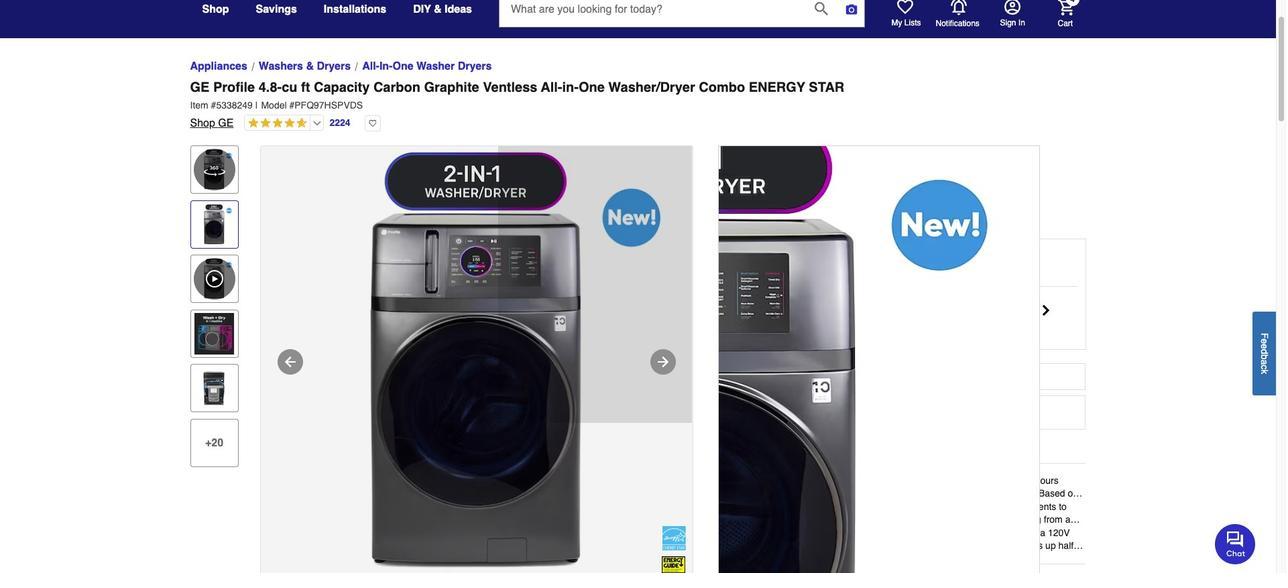 Task type: describe. For each thing, give the bounding box(es) containing it.
search image
[[815, 2, 828, 15]]

arrow right image
[[655, 354, 671, 370]]

dec
[[868, 197, 888, 209]]

start
[[879, 528, 897, 538]]

a left 10-
[[992, 501, 997, 512]]

with left 84
[[845, 370, 861, 381]]

ventless inside ge profile 4.8-cu ft capacity carbon graphite ventless all-in-one washer/dryer combo energy star item # 5338249 | model # pfq97hspvds
[[483, 80, 537, 95]]

0 horizontal spatial about
[[1001, 475, 1025, 486]]

fast
[[745, 501, 763, 512]]

less
[[897, 514, 913, 525]]

- inside easy installation and space-saving solutions - flexible installation with a 120v and no need for a dryer exhaust vent; the ventless combo design takes up half the space so you can rethink your laundry room possibilities
[[936, 528, 939, 538]]

buy for buy more, get up to $750 off eligible items offer ends 12/27/23.
[[764, 257, 781, 268]]

cart
[[1058, 18, 1073, 28]]

eco
[[931, 501, 947, 512]]

lowes pay logo image
[[735, 401, 762, 421]]

get
[[810, 257, 825, 268]]

dry up "eliminating"
[[982, 514, 995, 525]]

0 horizontal spatial 2
[[1027, 475, 1032, 486]]

savings
[[256, 3, 297, 15]]

my lists
[[891, 18, 921, 27]]

tag filled image
[[737, 285, 756, 304]]

installations
[[324, 3, 386, 15]]

18
[[766, 407, 777, 418]]

installments
[[815, 407, 864, 418]]

and up transferring
[[862, 475, 877, 486]]

easy
[[745, 528, 766, 538]]

spend for $50
[[770, 299, 797, 310]]

wash inside 2-in-1 washer/dryer - wash and dry a large load of laundry in about 2 hours without the hassle of transferring clothes from the washer to the dryer (based on completing normal wash and dry cycle with eco dry using a 10-lb load in about 2 hours)
[[837, 475, 859, 486]]

wash inside fast airflow drying - warm, high-speed air extracts moisture from garments to gently dry even large loads fast with less heat; wash and dry everything from a comforter to delicate items from start to finish virtually eliminating the need to hang dry
[[939, 514, 961, 525]]

shop the collection link
[[734, 442, 822, 458]]

one inside ge profile 4.8-cu ft capacity carbon graphite ventless all-in-one washer/dryer combo energy star item # 5338249 | model # pfq97hspvds
[[579, 80, 605, 95]]

sign in button
[[1000, 0, 1025, 28]]

shop the collection
[[734, 444, 822, 455]]

my
[[891, 18, 902, 27]]

washer/dryer inside ge profile 4.8-cu ft capacity carbon graphite ventless all-in-one washer/dryer combo energy star item # 5338249 | model # pfq97hspvds
[[608, 80, 695, 95]]

cart button
[[1039, 0, 1079, 28]]

ideas
[[445, 3, 472, 15]]

moisture
[[957, 501, 993, 512]]

chevron right image
[[1038, 302, 1054, 318]]

$ 2,499 00
[[734, 177, 818, 198]]

graphite
[[424, 80, 479, 95]]

delicate
[[797, 528, 830, 538]]

- inside fast airflow drying - warm, high-speed air extracts moisture from garments to gently dry even large loads fast with less heat; wash and dry everything from a comforter to delicate items from start to finish virtually eliminating the need to hang dry
[[826, 501, 829, 512]]

with inside easy installation and space-saving solutions - flexible installation with a 120v and no need for a dryer exhaust vent; the ventless combo design takes up half the space so you can rethink your laundry room possibilities
[[1021, 528, 1038, 538]]

combo inside easy installation and space-saving solutions - flexible installation with a 120v and no need for a dryer exhaust vent; the ventless combo design takes up half the space so you can rethink your laundry room possibilities
[[957, 541, 987, 551]]

model
[[261, 100, 287, 111]]

sign in
[[1000, 18, 1025, 27]]

the up airflow
[[777, 488, 790, 499]]

arrow left image
[[282, 354, 298, 370]]

buy more, save more
[[764, 244, 859, 255]]

lb
[[1013, 501, 1020, 512]]

spend $999 $50 off
[[770, 299, 821, 324]]

a left 120v
[[1040, 528, 1045, 538]]

the up 10-
[[996, 488, 1009, 499]]

for
[[800, 541, 811, 551]]

possibilities
[[945, 554, 993, 565]]

comforter
[[745, 528, 784, 538]]

13
[[891, 197, 903, 209]]

saving
[[864, 528, 892, 538]]

ends
[[789, 271, 811, 282]]

extracts
[[922, 501, 955, 512]]

without
[[745, 488, 775, 499]]

$42/mo payments with 84 month financing.
[[766, 370, 946, 381]]

the down solutions in the right of the page
[[903, 541, 916, 551]]

1
[[764, 475, 769, 486]]

ge  #pfq97hspvds - thumbnail3 image
[[193, 368, 235, 409]]

a inside fast airflow drying - warm, high-speed air extracts moisture from garments to gently dry even large loads fast with less heat; wash and dry everything from a comforter to delicate items from start to finish virtually eliminating the need to hang dry
[[1065, 514, 1070, 525]]

virtually
[[935, 528, 967, 538]]

eliminating
[[969, 528, 1014, 538]]

chat invite button image
[[1215, 524, 1256, 565]]

installations button
[[324, 0, 386, 21]]

available
[[792, 219, 833, 230]]

shop for shop
[[202, 3, 229, 15]]

2-
[[745, 475, 753, 486]]

easy installation and space-saving solutions - flexible installation with a 120v and no need for a dryer exhaust vent; the ventless combo design takes up half the space so you can rethink your laundry room possibilities
[[745, 528, 1074, 565]]

00
[[797, 177, 818, 198]]

to down even
[[787, 528, 795, 538]]

ft
[[301, 80, 310, 95]]

dry down airflow
[[772, 514, 786, 525]]

a right for
[[813, 541, 818, 551]]

financing.
[[906, 370, 946, 381]]

$100
[[838, 326, 862, 338]]

5338249
[[216, 100, 253, 111]]

the inside fast airflow drying - warm, high-speed air extracts moisture from garments to gently dry even large loads fast with less heat; wash and dry everything from a comforter to delicate items from start to finish virtually eliminating the need to hang dry
[[1017, 528, 1030, 538]]

washers & dryers
[[259, 60, 351, 72]]

lowe's home improvement notification center image
[[950, 0, 967, 15]]

energy
[[749, 80, 805, 95]]

washers
[[259, 60, 303, 72]]

lowe's home improvement cart image
[[1058, 0, 1074, 15]]

wash
[[826, 501, 849, 512]]

spend $1299 $100 off
[[838, 299, 879, 338]]

my lists link
[[891, 0, 921, 28]]

with inside fast airflow drying - warm, high-speed air extracts moisture from garments to gently dry even large loads fast with less heat; wash and dry everything from a comforter to delicate items from start to finish virtually eliminating the need to hang dry
[[877, 514, 894, 525]]

with inside 2-in-1 washer/dryer - wash and dry a large load of laundry in about 2 hours without the hassle of transferring clothes from the washer to the dryer (based on completing normal wash and dry cycle with eco dry using a 10-lb load in about 2 hours)
[[911, 501, 928, 512]]

1 horizontal spatial |
[[826, 176, 831, 199]]

1 dry from the left
[[870, 501, 885, 512]]

loads
[[835, 514, 857, 525]]

a up clothes
[[896, 475, 901, 486]]

from up 120v
[[1044, 514, 1063, 525]]

the up eco in the bottom of the page
[[937, 488, 950, 499]]

exhaust
[[845, 541, 878, 551]]

offer
[[764, 271, 787, 282]]

18 monthly installments of
[[766, 407, 877, 418]]

+20
[[205, 437, 223, 449]]

airflow
[[765, 501, 793, 512]]

space
[[760, 554, 786, 565]]

fast airflow drying - warm, high-speed air extracts moisture from garments to gently dry even large loads fast with less heat; wash and dry everything from a comforter to delicate items from start to finish virtually eliminating the need to hang dry
[[745, 501, 1070, 551]]

1 horizontal spatial 2
[[1079, 501, 1085, 512]]

need inside fast airflow drying - warm, high-speed air extracts moisture from garments to gently dry even large loads fast with less heat; wash and dry everything from a comforter to delicate items from start to finish virtually eliminating the need to hang dry
[[1032, 528, 1053, 538]]

& for washers
[[306, 60, 314, 72]]

in
[[1018, 18, 1025, 27]]

0 vertical spatial in
[[991, 475, 999, 486]]

up inside "buy more, get up to $750 off eligible items offer ends 12/27/23."
[[827, 257, 838, 268]]

off inside "buy more, get up to $750 off eligible items offer ends 12/27/23."
[[874, 257, 887, 268]]

and down transferring
[[852, 501, 868, 512]]

ge profile 4.8-cu ft capacity carbon graphite ventless all-in-one washer/dryer combo energy star item # 5338249 | model # pfq97hspvds
[[190, 80, 844, 111]]

2,499
[[745, 177, 792, 198]]

1 horizontal spatial load
[[1023, 501, 1041, 512]]

hassle
[[793, 488, 820, 499]]

more, for save
[[785, 244, 810, 255]]

ge  #pfq97hspvds - thumbnail image
[[193, 204, 235, 245]]

heat;
[[916, 514, 937, 525]]

washer
[[416, 60, 455, 72]]

- inside 2-in-1 washer/dryer - wash and dry a large load of laundry in about 2 hours without the hassle of transferring clothes from the washer to the dryer (based on completing normal wash and dry cycle with eco dry using a 10-lb load in about 2 hours)
[[832, 475, 835, 486]]

0 vertical spatial of
[[867, 407, 875, 418]]

the down "hang"
[[745, 554, 758, 565]]

to inside "buy more, get up to $750 off eligible items offer ends 12/27/23."
[[841, 257, 848, 268]]

even
[[788, 514, 808, 525]]

cu
[[282, 80, 297, 95]]

lowe's home improvement lists image
[[897, 0, 913, 15]]

all-in-one washer dryers
[[362, 60, 492, 72]]

combo inside ge profile 4.8-cu ft capacity carbon graphite ventless all-in-one washer/dryer combo energy star item # 5338249 | model # pfq97hspvds
[[699, 80, 745, 95]]

0 horizontal spatial of
[[823, 488, 830, 499]]

star
[[809, 80, 844, 95]]

hours
[[1035, 475, 1059, 486]]

$1299
[[845, 313, 871, 324]]



Task type: locate. For each thing, give the bounding box(es) containing it.
about down on on the right bottom of page
[[1053, 501, 1077, 512]]

ventless
[[483, 80, 537, 95], [919, 541, 955, 551]]

1 horizontal spatial dryer
[[1011, 488, 1033, 499]]

ventless inside easy installation and space-saving solutions - flexible installation with a 120v and no need for a dryer exhaust vent; the ventless combo design takes up half the space so you can rethink your laundry room possibilities
[[919, 541, 955, 551]]

e
[[1259, 339, 1270, 344], [1259, 344, 1270, 349]]

1 vertical spatial up
[[1045, 541, 1056, 551]]

up up 12/27/23.
[[827, 257, 838, 268]]

dryer inside easy installation and space-saving solutions - flexible installation with a 120v and no need for a dryer exhaust vent; the ventless combo design takes up half the space so you can rethink your laundry room possibilities
[[821, 541, 842, 551]]

washer
[[952, 488, 983, 499]]

using
[[967, 501, 989, 512]]

items down loads
[[832, 528, 855, 538]]

dry up space
[[768, 541, 781, 551]]

1 vertical spatial wash
[[939, 514, 961, 525]]

1 horizontal spatial large
[[904, 475, 924, 486]]

more, for get
[[783, 257, 807, 268]]

normal
[[793, 501, 823, 512]]

1 horizontal spatial wash
[[939, 514, 961, 525]]

1 # from the left
[[211, 100, 216, 111]]

spend
[[770, 299, 797, 310], [845, 299, 872, 310]]

0 vertical spatial 2
[[1027, 475, 1032, 486]]

wash up virtually
[[939, 514, 961, 525]]

washer/dryer up hassle at the bottom of the page
[[771, 475, 829, 486]]

2
[[1027, 475, 1032, 486], [1079, 501, 1085, 512]]

2 buy from the top
[[764, 257, 781, 268]]

need inside easy installation and space-saving solutions - flexible installation with a 120v and no need for a dryer exhaust vent; the ventless combo design takes up half the space so you can rethink your laundry room possibilities
[[776, 541, 797, 551]]

1 vertical spatial need
[[776, 541, 797, 551]]

1 horizontal spatial of
[[867, 407, 875, 418]]

large
[[904, 475, 924, 486], [811, 514, 832, 525]]

one
[[393, 60, 413, 72], [579, 80, 605, 95]]

laundry up washer
[[958, 475, 989, 486]]

hours)
[[745, 514, 771, 525]]

2 vertical spatial shop
[[734, 444, 758, 455]]

1 horizontal spatial ventless
[[919, 541, 955, 551]]

dryers up graphite
[[458, 60, 492, 72]]

of right installments
[[867, 407, 875, 418]]

more, up ends
[[783, 257, 807, 268]]

0 horizontal spatial dryers
[[317, 60, 351, 72]]

off inside spend $1299 $100 off
[[865, 326, 879, 338]]

ge down 5338249
[[218, 117, 234, 129]]

1 vertical spatial of
[[947, 475, 955, 486]]

more,
[[785, 244, 810, 255], [783, 257, 807, 268]]

2 vertical spatial of
[[823, 488, 830, 499]]

from down fast
[[857, 528, 876, 538]]

ge  #pfq97hspvds image
[[260, 146, 692, 573]]

and down easy
[[745, 541, 760, 551]]

shop down item
[[190, 117, 215, 129]]

1 horizontal spatial dry
[[949, 501, 964, 512]]

2 dryers from the left
[[458, 60, 492, 72]]

payments
[[801, 370, 842, 381]]

0 vertical spatial buy
[[764, 244, 782, 255]]

hang
[[745, 541, 766, 551]]

2 dry from the left
[[949, 501, 964, 512]]

from
[[915, 488, 934, 499], [996, 501, 1015, 512], [1044, 514, 1063, 525], [857, 528, 876, 538]]

dryer
[[1011, 488, 1033, 499], [821, 541, 842, 551]]

you
[[801, 554, 816, 565]]

dryer up lb at the bottom right of page
[[1011, 488, 1033, 499]]

0 horizontal spatial washer/dryer
[[608, 80, 695, 95]]

1 horizontal spatial #
[[289, 100, 295, 111]]

1 horizontal spatial all-
[[541, 80, 562, 95]]

to down more
[[841, 257, 848, 268]]

2 spend from the left
[[845, 299, 872, 310]]

1 horizontal spatial washer/dryer
[[771, 475, 829, 486]]

off inside spend $999 $50 off
[[799, 312, 813, 324]]

of up washer
[[947, 475, 955, 486]]

1 vertical spatial more,
[[783, 257, 807, 268]]

shop for shop ge
[[190, 117, 215, 129]]

0 horizontal spatial all-
[[362, 60, 379, 72]]

everything
[[998, 514, 1041, 525]]

f e e d b a c k
[[1259, 333, 1270, 374]]

ge  #pfq97hspvds - thumbnail2 image
[[193, 313, 235, 355]]

buy inside "buy more, get up to $750 off eligible items offer ends 12/27/23."
[[764, 257, 781, 268]]

2 vertical spatial -
[[936, 528, 939, 538]]

# right item
[[211, 100, 216, 111]]

laundry down vent;
[[888, 554, 919, 565]]

ge up item
[[190, 80, 209, 95]]

collection
[[777, 444, 822, 455]]

0 vertical spatial load
[[927, 475, 945, 486]]

off down $999
[[799, 312, 813, 324]]

from up air
[[915, 488, 934, 499]]

$50
[[778, 312, 796, 324]]

1 vertical spatial ge
[[218, 117, 234, 129]]

lowe's home improvement account image
[[1004, 0, 1020, 15]]

up left half
[[1045, 541, 1056, 551]]

large up clothes
[[904, 475, 924, 486]]

washer/dryer inside 2-in-1 washer/dryer - wash and dry a large load of laundry in about 2 hours without the hassle of transferring clothes from the washer to the dryer (based on completing normal wash and dry cycle with eco dry using a 10-lb load in about 2 hours)
[[771, 475, 829, 486]]

0 horizontal spatial load
[[927, 475, 945, 486]]

dry down washer
[[949, 501, 964, 512]]

from inside 2-in-1 washer/dryer - wash and dry a large load of laundry in about 2 hours without the hassle of transferring clothes from the washer to the dryer (based on completing normal wash and dry cycle with eco dry using a 10-lb load in about 2 hours)
[[915, 488, 934, 499]]

1 vertical spatial about
[[1053, 501, 1077, 512]]

and
[[862, 475, 877, 486], [852, 501, 868, 512], [964, 514, 980, 525], [816, 528, 831, 538], [745, 541, 760, 551]]

ge inside ge profile 4.8-cu ft capacity carbon graphite ventless all-in-one washer/dryer combo energy star item # 5338249 | model # pfq97hspvds
[[190, 80, 209, 95]]

off right the $750
[[874, 257, 887, 268]]

load up extracts
[[927, 475, 945, 486]]

pfq97hspvds
[[295, 100, 363, 111]]

& for diy
[[434, 3, 442, 15]]

0 horizontal spatial in-
[[562, 80, 579, 95]]

speed
[[880, 501, 906, 512]]

in- inside 2-in-1 washer/dryer - wash and dry a large load of laundry in about 2 hours without the hassle of transferring clothes from the washer to the dryer (based on completing normal wash and dry cycle with eco dry using a 10-lb load in about 2 hours)
[[753, 475, 764, 486]]

0 vertical spatial shop
[[202, 3, 229, 15]]

0 vertical spatial combo
[[699, 80, 745, 95]]

shop ge
[[190, 117, 234, 129]]

laundry inside 2-in-1 washer/dryer - wash and dry a large load of laundry in about 2 hours without the hassle of transferring clothes from the washer to the dryer (based on completing normal wash and dry cycle with eco dry using a 10-lb load in about 2 hours)
[[958, 475, 989, 486]]

load right lb at the bottom right of page
[[1023, 501, 1041, 512]]

with up 'takes'
[[1021, 528, 1038, 538]]

f
[[1259, 333, 1270, 339]]

spend for $100
[[845, 299, 872, 310]]

wash up transferring
[[837, 475, 859, 486]]

to down 'less'
[[900, 528, 908, 538]]

buy for buy more, save more
[[764, 244, 782, 255]]

savings button
[[256, 0, 297, 21]]

0 horizontal spatial |
[[255, 100, 258, 111]]

eligible
[[889, 257, 919, 268]]

from up everything
[[996, 501, 1015, 512]]

dryer up can
[[821, 541, 842, 551]]

notifications
[[936, 18, 980, 28]]

- up wash
[[832, 475, 835, 486]]

monthly
[[779, 407, 812, 418]]

2 horizontal spatial of
[[947, 475, 955, 486]]

1 horizontal spatial spend
[[845, 299, 872, 310]]

laundry
[[958, 475, 989, 486], [888, 554, 919, 565]]

all- inside ge profile 4.8-cu ft capacity carbon graphite ventless all-in-one washer/dryer combo energy star item # 5338249 | model # pfq97hspvds
[[541, 80, 562, 95]]

heart outline image
[[364, 115, 381, 131]]

e up b
[[1259, 344, 1270, 349]]

0 vertical spatial ge
[[190, 80, 209, 95]]

spend up $1299
[[845, 299, 872, 310]]

buy up the "offer"
[[764, 257, 781, 268]]

buy more, get up to $750 off eligible items offer ends 12/27/23.
[[764, 257, 944, 282]]

profile
[[213, 80, 255, 95]]

items
[[921, 257, 944, 268], [832, 528, 855, 538]]

with
[[845, 370, 861, 381], [911, 501, 928, 512], [877, 514, 894, 525], [1021, 528, 1038, 538]]

2224
[[330, 117, 350, 128]]

1 vertical spatial washer/dryer
[[771, 475, 829, 486]]

one up item number 5 3 3 8 2 4 9 and model number p f q 9 7 h s p v d s element
[[579, 80, 605, 95]]

month
[[877, 370, 903, 381]]

0 horizontal spatial #
[[211, 100, 216, 111]]

1 vertical spatial large
[[811, 514, 832, 525]]

the down everything
[[1017, 528, 1030, 538]]

& up ft
[[306, 60, 314, 72]]

to up half
[[1056, 528, 1064, 538]]

0 vertical spatial all-
[[362, 60, 379, 72]]

items inside "buy more, get up to $750 off eligible items offer ends 12/27/23."
[[921, 257, 944, 268]]

1 vertical spatial in-
[[753, 475, 764, 486]]

4.8-
[[259, 80, 282, 95]]

0 vertical spatial large
[[904, 475, 924, 486]]

with up start
[[877, 514, 894, 525]]

dryer inside 2-in-1 washer/dryer - wash and dry a large load of laundry in about 2 hours without the hassle of transferring clothes from the washer to the dryer (based on completing normal wash and dry cycle with eco dry using a 10-lb load in about 2 hours)
[[1011, 488, 1033, 499]]

0 horizontal spatial one
[[393, 60, 413, 72]]

1 e from the top
[[1259, 339, 1270, 344]]

0 horizontal spatial combo
[[699, 80, 745, 95]]

transferring
[[833, 488, 880, 499]]

0 vertical spatial &
[[434, 3, 442, 15]]

washer/dryer
[[608, 80, 695, 95], [771, 475, 829, 486]]

up inside easy installation and space-saving solutions - flexible installation with a 120v and no need for a dryer exhaust vent; the ventless combo design takes up half the space so you can rethink your laundry room possibilities
[[1045, 541, 1056, 551]]

0 vertical spatial one
[[393, 60, 413, 72]]

with up heat;
[[911, 501, 928, 512]]

dry
[[880, 475, 893, 486], [772, 514, 786, 525], [982, 514, 995, 525], [768, 541, 781, 551]]

0 horizontal spatial dryer
[[821, 541, 842, 551]]

-
[[832, 475, 835, 486], [826, 501, 829, 512], [936, 528, 939, 538]]

dryers
[[317, 60, 351, 72], [458, 60, 492, 72]]

$42/mo
[[766, 370, 799, 381]]

a up 120v
[[1065, 514, 1070, 525]]

| left model
[[255, 100, 258, 111]]

1 horizontal spatial &
[[434, 3, 442, 15]]

0 horizontal spatial up
[[827, 257, 838, 268]]

4.6 stars image
[[245, 117, 307, 130]]

1 horizontal spatial -
[[832, 475, 835, 486]]

need down the installation
[[776, 541, 797, 551]]

dry up fast
[[870, 501, 885, 512]]

0 vertical spatial need
[[1032, 528, 1053, 538]]

of
[[867, 407, 875, 418], [947, 475, 955, 486], [823, 488, 830, 499]]

$750
[[851, 257, 872, 268]]

more, up get
[[785, 244, 810, 255]]

save
[[812, 244, 834, 255]]

combo left energy
[[699, 80, 745, 95]]

2 vertical spatial off
[[865, 326, 879, 338]]

1 vertical spatial shop
[[190, 117, 215, 129]]

f e e d b a c k button
[[1252, 312, 1276, 395]]

off for $50 off
[[799, 312, 813, 324]]

& right diy
[[434, 3, 442, 15]]

2 # from the left
[[289, 100, 295, 111]]

1 horizontal spatial ge
[[218, 117, 234, 129]]

garments
[[1017, 501, 1056, 512]]

0 horizontal spatial laundry
[[888, 554, 919, 565]]

# down cu
[[289, 100, 295, 111]]

spend inside spend $999 $50 off
[[770, 299, 797, 310]]

items right eligible
[[921, 257, 944, 268]]

2-in-1 washer/dryer - wash and dry a large load of laundry in about 2 hours without the hassle of transferring clothes from the washer to the dryer (based on completing normal wash and dry cycle with eco dry using a 10-lb load in about 2 hours)
[[745, 475, 1085, 525]]

warm,
[[831, 501, 857, 512]]

diy & ideas button
[[413, 0, 472, 21]]

vent;
[[880, 541, 901, 551]]

& inside 'button'
[[434, 3, 442, 15]]

large inside 2-in-1 washer/dryer - wash and dry a large load of laundry in about 2 hours without the hassle of transferring clothes from the washer to the dryer (based on completing normal wash and dry cycle with eco dry using a 10-lb load in about 2 hours)
[[904, 475, 924, 486]]

0 horizontal spatial ge
[[190, 80, 209, 95]]

1 horizontal spatial about
[[1053, 501, 1077, 512]]

1 vertical spatial buy
[[764, 257, 781, 268]]

need up 'takes'
[[1032, 528, 1053, 538]]

2 e from the top
[[1259, 344, 1270, 349]]

shop up 2-
[[734, 444, 758, 455]]

spend inside spend $1299 $100 off
[[845, 299, 872, 310]]

off down $1299
[[865, 326, 879, 338]]

0 horizontal spatial need
[[776, 541, 797, 551]]

0 vertical spatial laundry
[[958, 475, 989, 486]]

0 vertical spatial wash
[[837, 475, 859, 486]]

1 vertical spatial -
[[826, 501, 829, 512]]

1 vertical spatial all-
[[541, 80, 562, 95]]

about up lb at the bottom right of page
[[1001, 475, 1025, 486]]

more
[[837, 244, 859, 255]]

1 vertical spatial off
[[799, 312, 813, 324]]

| right the 00
[[826, 176, 831, 199]]

1 vertical spatial items
[[832, 528, 855, 538]]

your
[[867, 554, 885, 565]]

0 vertical spatial up
[[827, 257, 838, 268]]

1 horizontal spatial in
[[1043, 501, 1051, 512]]

flexible
[[942, 528, 971, 538]]

of up wash
[[823, 488, 830, 499]]

combo up possibilities
[[957, 541, 987, 551]]

and down the moisture
[[964, 514, 980, 525]]

large inside fast airflow drying - warm, high-speed air extracts moisture from garments to gently dry even large loads fast with less heat; wash and dry everything from a comforter to delicate items from start to finish virtually eliminating the need to hang dry
[[811, 514, 832, 525]]

$400.00
[[867, 182, 906, 194]]

None search field
[[499, 0, 865, 38]]

one up carbon
[[393, 60, 413, 72]]

eligible items button
[[889, 257, 944, 268]]

1 vertical spatial 2
[[1079, 501, 1085, 512]]

|
[[255, 100, 258, 111], [826, 176, 831, 199]]

1 vertical spatial one
[[579, 80, 605, 95]]

load
[[927, 475, 945, 486], [1023, 501, 1041, 512]]

more, inside "buy more, get up to $750 off eligible items offer ends 12/27/23."
[[783, 257, 807, 268]]

in up the moisture
[[991, 475, 999, 486]]

camera image
[[845, 3, 858, 16]]

in-
[[379, 60, 393, 72]]

capacity
[[314, 80, 370, 95]]

10-
[[1000, 501, 1013, 512]]

buy down rebates
[[764, 244, 782, 255]]

ventless up room
[[919, 541, 955, 551]]

in- inside ge profile 4.8-cu ft capacity carbon graphite ventless all-in-one washer/dryer combo energy star item # 5338249 | model # pfq97hspvds
[[562, 80, 579, 95]]

k
[[1259, 369, 1270, 374]]

Search Query text field
[[499, 0, 804, 27]]

sign
[[1000, 18, 1016, 27]]

on
[[1068, 488, 1078, 499]]

12/27/23.
[[814, 271, 853, 282]]

1 spend from the left
[[770, 299, 797, 310]]

off for $100 off
[[865, 326, 879, 338]]

0 horizontal spatial &
[[306, 60, 314, 72]]

in down (based
[[1043, 501, 1051, 512]]

dry inside 2-in-1 washer/dryer - wash and dry a large load of laundry in about 2 hours without the hassle of transferring clothes from the washer to the dryer (based on completing normal wash and dry cycle with eco dry using a 10-lb load in about 2 hours)
[[880, 475, 893, 486]]

1 horizontal spatial in-
[[753, 475, 764, 486]]

large up delicate
[[811, 514, 832, 525]]

0 horizontal spatial items
[[832, 528, 855, 538]]

ventless right graphite
[[483, 80, 537, 95]]

shop for shop the collection
[[734, 444, 758, 455]]

a inside "f e e d b a c k" button
[[1259, 360, 1270, 365]]

dryers up capacity
[[317, 60, 351, 72]]

1 horizontal spatial items
[[921, 257, 944, 268]]

0 vertical spatial washer/dryer
[[608, 80, 695, 95]]

1 horizontal spatial up
[[1045, 541, 1056, 551]]

items inside fast airflow drying - warm, high-speed air extracts moisture from garments to gently dry even large loads fast with less heat; wash and dry everything from a comforter to delicate items from start to finish virtually eliminating the need to hang dry
[[832, 528, 855, 538]]

dry up clothes
[[880, 475, 893, 486]]

0 horizontal spatial ventless
[[483, 80, 537, 95]]

clothes
[[883, 488, 913, 499]]

0 horizontal spatial spend
[[770, 299, 797, 310]]

e up d
[[1259, 339, 1270, 344]]

solutions
[[895, 528, 934, 538]]

spend up $50
[[770, 299, 797, 310]]

1 buy from the top
[[764, 244, 782, 255]]

shop button
[[202, 0, 229, 21]]

0 vertical spatial about
[[1001, 475, 1025, 486]]

rebates available
[[753, 219, 833, 230]]

- left "warm,"
[[826, 501, 829, 512]]

0 vertical spatial -
[[832, 475, 835, 486]]

| inside ge profile 4.8-cu ft capacity carbon graphite ventless all-in-one washer/dryer combo energy star item # 5338249 | model # pfq97hspvds
[[255, 100, 258, 111]]

1 vertical spatial load
[[1023, 501, 1041, 512]]

the up 1
[[760, 444, 774, 455]]

1 horizontal spatial one
[[579, 80, 605, 95]]

1 horizontal spatial dryers
[[458, 60, 492, 72]]

0 horizontal spatial large
[[811, 514, 832, 525]]

can
[[818, 554, 834, 565]]

0 horizontal spatial in
[[991, 475, 999, 486]]

and left space-
[[816, 528, 831, 538]]

design
[[990, 541, 1018, 551]]

washer/dryer up item number 5 3 3 8 2 4 9 and model number p f q 9 7 h s p v d s element
[[608, 80, 695, 95]]

1 vertical spatial in
[[1043, 501, 1051, 512]]

shop up appliances
[[202, 3, 229, 15]]

to down (based
[[1059, 501, 1067, 512]]

0 vertical spatial in-
[[562, 80, 579, 95]]

and inside fast airflow drying - warm, high-speed air extracts moisture from garments to gently dry even large loads fast with less heat; wash and dry everything from a comforter to delicate items from start to finish virtually eliminating the need to hang dry
[[964, 514, 980, 525]]

2 horizontal spatial -
[[936, 528, 939, 538]]

1 dryers from the left
[[317, 60, 351, 72]]

a up k
[[1259, 360, 1270, 365]]

so
[[788, 554, 798, 565]]

0 horizontal spatial wash
[[837, 475, 859, 486]]

item number 5 3 3 8 2 4 9 and model number p f q 9 7 h s p v d s element
[[190, 99, 1086, 112]]

0 vertical spatial ventless
[[483, 80, 537, 95]]

0 vertical spatial |
[[255, 100, 258, 111]]

energy guide image
[[662, 557, 686, 573]]

d
[[1259, 349, 1270, 354]]

1 vertical spatial |
[[826, 176, 831, 199]]

1 vertical spatial dryer
[[821, 541, 842, 551]]

0 horizontal spatial dry
[[870, 501, 885, 512]]

1 vertical spatial laundry
[[888, 554, 919, 565]]

up
[[827, 257, 838, 268], [1045, 541, 1056, 551]]

0 vertical spatial items
[[921, 257, 944, 268]]

installation
[[768, 528, 813, 538]]

in-
[[562, 80, 579, 95], [753, 475, 764, 486]]

installation
[[974, 528, 1018, 538]]

to inside 2-in-1 washer/dryer - wash and dry a large load of laundry in about 2 hours without the hassle of transferring clothes from the washer to the dryer (based on completing normal wash and dry cycle with eco dry using a 10-lb load in about 2 hours)
[[985, 488, 993, 499]]

to up "using"
[[985, 488, 993, 499]]

- right the finish
[[936, 528, 939, 538]]

lists
[[904, 18, 921, 27]]

laundry inside easy installation and space-saving solutions - flexible installation with a 120v and no need for a dryer exhaust vent; the ventless combo design takes up half the space so you can rethink your laundry room possibilities
[[888, 554, 919, 565]]



Task type: vqa. For each thing, say whether or not it's contained in the screenshot.
Ready by Mon, Jan 1 (Est.) at Richardson Lowe's
no



